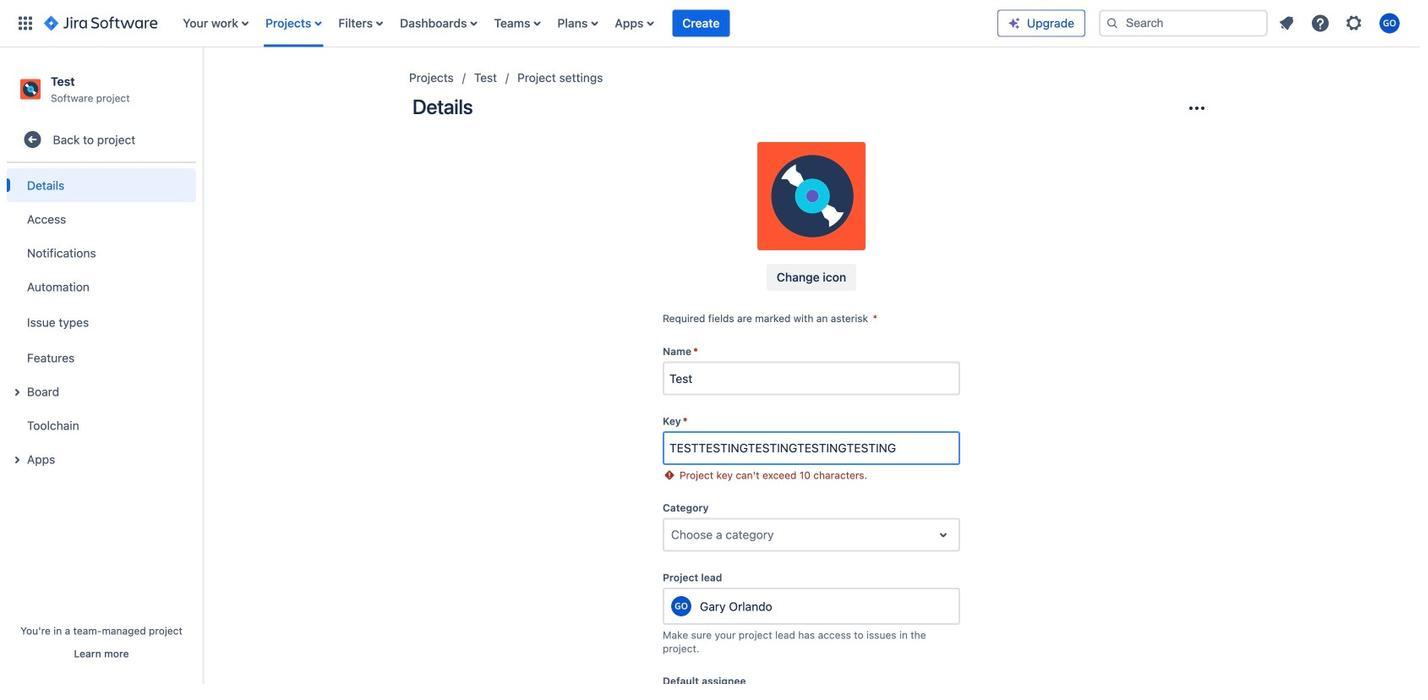Task type: describe. For each thing, give the bounding box(es) containing it.
0 horizontal spatial list
[[174, 0, 998, 47]]

help image
[[1311, 13, 1331, 33]]

expand image
[[7, 450, 27, 470]]

sidebar element
[[0, 47, 203, 684]]

settings image
[[1345, 13, 1365, 33]]

notifications image
[[1277, 13, 1297, 33]]

open image
[[934, 525, 954, 545]]

1 horizontal spatial list
[[1272, 8, 1411, 38]]



Task type: vqa. For each thing, say whether or not it's contained in the screenshot.
main content
no



Task type: locate. For each thing, give the bounding box(es) containing it.
project avatar image
[[758, 142, 866, 250]]

None field
[[665, 363, 959, 394], [665, 433, 959, 464], [665, 363, 959, 394], [665, 433, 959, 464]]

group
[[7, 163, 196, 481]]

error image
[[663, 469, 677, 482]]

list
[[174, 0, 998, 47], [1272, 8, 1411, 38]]

primary element
[[10, 0, 998, 47]]

appswitcher icon image
[[15, 13, 36, 33]]

None search field
[[1099, 10, 1269, 37]]

sidebar navigation image
[[184, 68, 222, 101]]

banner
[[0, 0, 1421, 47]]

your profile and settings image
[[1380, 13, 1400, 33]]

search image
[[1106, 16, 1120, 30]]

list item
[[673, 0, 730, 47]]

more image
[[1187, 98, 1208, 118]]

jira software image
[[44, 13, 158, 33], [44, 13, 158, 33]]

Search field
[[1099, 10, 1269, 37]]

None text field
[[671, 527, 675, 543]]

expand image
[[7, 382, 27, 403]]

group inside sidebar element
[[7, 163, 196, 481]]



